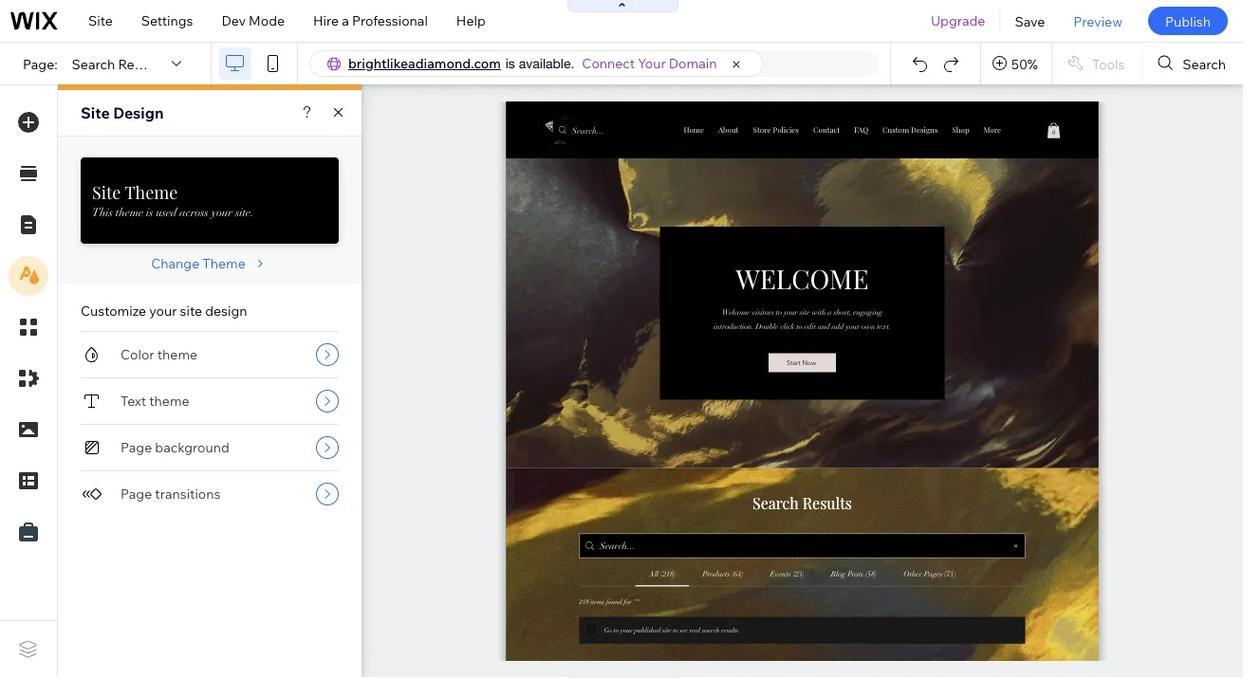 Task type: locate. For each thing, give the bounding box(es) containing it.
upgrade
[[931, 12, 986, 29]]

search left results
[[72, 55, 115, 72]]

save button
[[1001, 0, 1060, 42]]

site up this
[[92, 180, 121, 203]]

preview
[[1074, 13, 1123, 29]]

tools
[[1092, 55, 1125, 72]]

site up search results
[[88, 12, 113, 29]]

color theme
[[121, 346, 198, 363]]

site left design
[[81, 103, 110, 122]]

change theme
[[151, 255, 246, 272]]

1 vertical spatial page
[[121, 486, 152, 503]]

across
[[180, 205, 209, 220]]

site design
[[81, 103, 164, 122]]

theme up design
[[203, 255, 246, 272]]

site.
[[235, 205, 254, 220]]

search down publish button
[[1183, 55, 1226, 72]]

search
[[72, 55, 115, 72], [1183, 55, 1226, 72]]

search for search
[[1183, 55, 1226, 72]]

preview button
[[1060, 0, 1137, 42]]

publish button
[[1149, 7, 1228, 35]]

results
[[118, 55, 164, 72]]

page for page transitions
[[121, 486, 152, 503]]

page down the text
[[121, 439, 152, 456]]

2 vertical spatial theme
[[149, 393, 189, 410]]

0 vertical spatial page
[[121, 439, 152, 456]]

site for theme
[[92, 180, 121, 203]]

1 horizontal spatial search
[[1183, 55, 1226, 72]]

theme for site
[[125, 180, 178, 203]]

0 horizontal spatial theme
[[125, 180, 178, 203]]

theme
[[116, 205, 143, 220], [157, 346, 198, 363], [149, 393, 189, 410]]

1 horizontal spatial your
[[211, 205, 233, 220]]

theme right this
[[116, 205, 143, 220]]

dev
[[222, 12, 246, 29]]

50% button
[[981, 43, 1052, 84]]

brightlikeadiamond.com
[[348, 55, 501, 72]]

site
[[88, 12, 113, 29], [81, 103, 110, 122], [92, 180, 121, 203]]

0 horizontal spatial search
[[72, 55, 115, 72]]

hire a professional
[[313, 12, 428, 29]]

0 vertical spatial theme
[[125, 180, 178, 203]]

2 vertical spatial site
[[92, 180, 121, 203]]

customize your site design
[[81, 303, 247, 319]]

page
[[121, 439, 152, 456], [121, 486, 152, 503]]

theme right the text
[[149, 393, 189, 410]]

is left used
[[146, 205, 153, 220]]

1 vertical spatial theme
[[157, 346, 198, 363]]

1 vertical spatial theme
[[203, 255, 246, 272]]

change
[[151, 255, 200, 272]]

is left 'available.'
[[506, 56, 515, 71]]

2 search from the left
[[1183, 55, 1226, 72]]

1 vertical spatial site
[[81, 103, 110, 122]]

0 vertical spatial is
[[506, 56, 515, 71]]

theme inside site theme this theme is used across your site.
[[125, 180, 178, 203]]

theme for text theme
[[149, 393, 189, 410]]

theme up used
[[125, 180, 178, 203]]

theme
[[125, 180, 178, 203], [203, 255, 246, 272]]

1 page from the top
[[121, 439, 152, 456]]

1 horizontal spatial is
[[506, 56, 515, 71]]

text
[[121, 393, 146, 410]]

your left site
[[149, 303, 177, 319]]

1 vertical spatial is
[[146, 205, 153, 220]]

page for page background
[[121, 439, 152, 456]]

save
[[1015, 13, 1045, 29]]

a
[[342, 12, 349, 29]]

0 vertical spatial theme
[[116, 205, 143, 220]]

50%
[[1012, 55, 1038, 72]]

page left transitions
[[121, 486, 152, 503]]

theme right color
[[157, 346, 198, 363]]

0 horizontal spatial is
[[146, 205, 153, 220]]

0 horizontal spatial your
[[149, 303, 177, 319]]

design
[[113, 103, 164, 122]]

your
[[211, 205, 233, 220], [149, 303, 177, 319]]

site
[[180, 303, 202, 319]]

site inside site theme this theme is used across your site.
[[92, 180, 121, 203]]

mode
[[249, 12, 285, 29]]

your left the site.
[[211, 205, 233, 220]]

is
[[506, 56, 515, 71], [146, 205, 153, 220]]

search results
[[72, 55, 164, 72]]

connect
[[582, 55, 635, 72]]

2 page from the top
[[121, 486, 152, 503]]

theme inside button
[[203, 255, 246, 272]]

1 horizontal spatial theme
[[203, 255, 246, 272]]

0 vertical spatial your
[[211, 205, 233, 220]]

search inside button
[[1183, 55, 1226, 72]]

1 search from the left
[[72, 55, 115, 72]]



Task type: describe. For each thing, give the bounding box(es) containing it.
your
[[638, 55, 666, 72]]

search for search results
[[72, 55, 115, 72]]

site for design
[[81, 103, 110, 122]]

theme for color theme
[[157, 346, 198, 363]]

page background
[[121, 439, 229, 456]]

settings
[[141, 12, 193, 29]]

domain
[[669, 55, 717, 72]]

publish
[[1166, 13, 1211, 29]]

tools button
[[1053, 43, 1142, 84]]

color
[[121, 346, 154, 363]]

your inside site theme this theme is used across your site.
[[211, 205, 233, 220]]

hire
[[313, 12, 339, 29]]

page transitions
[[121, 486, 221, 503]]

design
[[205, 303, 247, 319]]

text theme
[[121, 393, 189, 410]]

is inside site theme this theme is used across your site.
[[146, 205, 153, 220]]

1 vertical spatial your
[[149, 303, 177, 319]]

help
[[456, 12, 486, 29]]

is available. connect your domain
[[506, 55, 717, 72]]

dev mode
[[222, 12, 285, 29]]

used
[[156, 205, 177, 220]]

customize
[[81, 303, 146, 319]]

background
[[155, 439, 229, 456]]

this
[[92, 205, 113, 220]]

change theme button
[[151, 255, 268, 272]]

theme for change
[[203, 255, 246, 272]]

search button
[[1143, 43, 1243, 84]]

professional
[[352, 12, 428, 29]]

theme inside site theme this theme is used across your site.
[[116, 205, 143, 220]]

0 vertical spatial site
[[88, 12, 113, 29]]

transitions
[[155, 486, 221, 503]]

site theme this theme is used across your site.
[[92, 180, 254, 220]]

is inside is available. connect your domain
[[506, 56, 515, 71]]

available.
[[519, 56, 575, 71]]



Task type: vqa. For each thing, say whether or not it's contained in the screenshot.
the leftmost from
no



